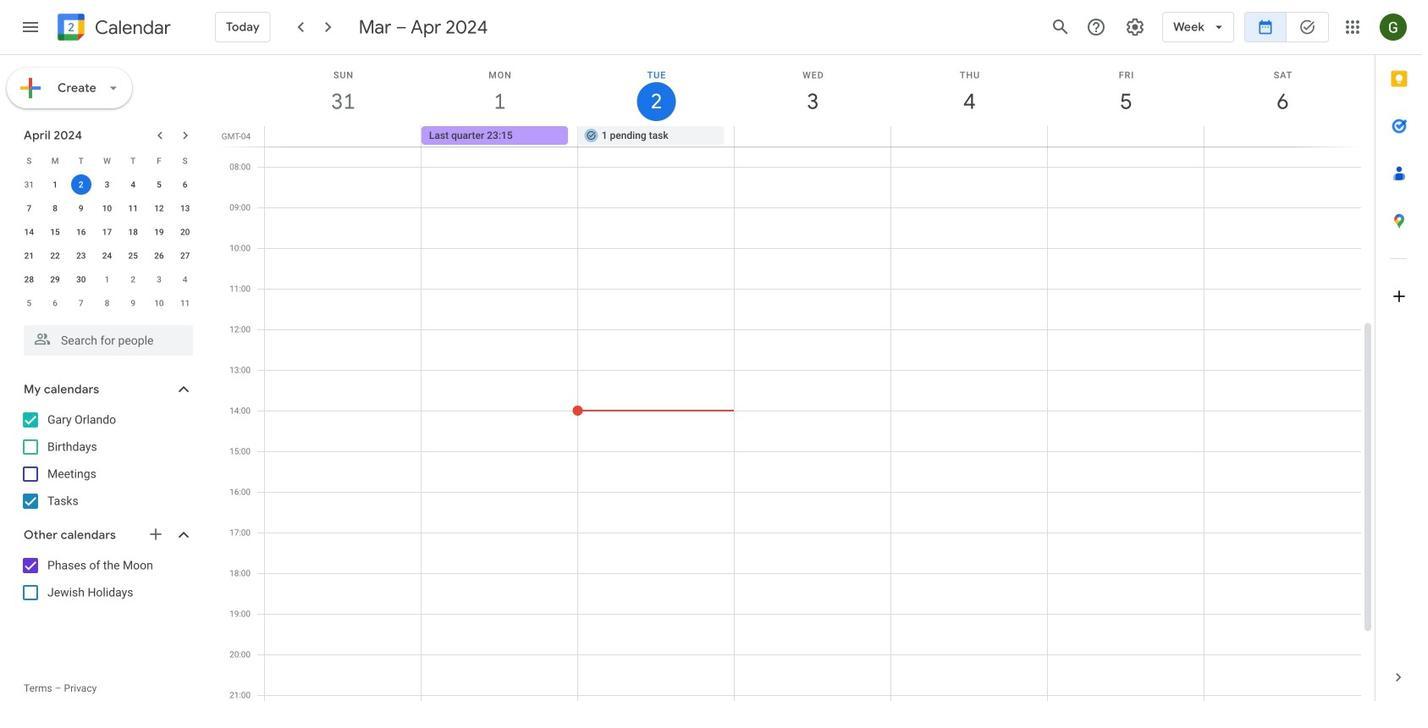 Task type: vqa. For each thing, say whether or not it's contained in the screenshot.
3:00pm – 4:00pm
no



Task type: locate. For each thing, give the bounding box(es) containing it.
17 element
[[97, 222, 117, 242]]

28 element
[[19, 269, 39, 290]]

may 10 element
[[149, 293, 169, 313]]

may 7 element
[[71, 293, 91, 313]]

29 element
[[45, 269, 65, 290]]

6 element
[[175, 174, 195, 195]]

may 4 element
[[175, 269, 195, 290]]

9 element
[[71, 198, 91, 218]]

row
[[257, 126, 1375, 146], [16, 149, 198, 173], [16, 173, 198, 196], [16, 196, 198, 220], [16, 220, 198, 244], [16, 244, 198, 268], [16, 268, 198, 291], [16, 291, 198, 315]]

add other calendars image
[[147, 526, 164, 543]]

march 31 element
[[19, 174, 39, 195]]

grid
[[217, 55, 1375, 701]]

heading
[[91, 17, 171, 38]]

None search field
[[0, 318, 210, 356]]

1 element
[[45, 174, 65, 195]]

may 9 element
[[123, 293, 143, 313]]

19 element
[[149, 222, 169, 242]]

16 element
[[71, 222, 91, 242]]

tab list
[[1376, 55, 1422, 654]]

row group
[[16, 173, 198, 315]]

may 2 element
[[123, 269, 143, 290]]

may 6 element
[[45, 293, 65, 313]]

cell inside april 2024 grid
[[68, 173, 94, 196]]

25 element
[[123, 246, 143, 266]]

18 element
[[123, 222, 143, 242]]

11 element
[[123, 198, 143, 218]]

22 element
[[45, 246, 65, 266]]

cell
[[265, 126, 422, 146], [735, 126, 891, 146], [891, 126, 1048, 146], [1048, 126, 1204, 146], [1204, 126, 1361, 146], [68, 173, 94, 196]]

may 3 element
[[149, 269, 169, 290]]

heading inside calendar 'element'
[[91, 17, 171, 38]]

10 element
[[97, 198, 117, 218]]

other calendars list
[[3, 552, 210, 606]]

14 element
[[19, 222, 39, 242]]



Task type: describe. For each thing, give the bounding box(es) containing it.
2, today element
[[71, 174, 91, 195]]

21 element
[[19, 246, 39, 266]]

12 element
[[149, 198, 169, 218]]

15 element
[[45, 222, 65, 242]]

30 element
[[71, 269, 91, 290]]

settings menu image
[[1125, 17, 1146, 37]]

7 element
[[19, 198, 39, 218]]

4 element
[[123, 174, 143, 195]]

26 element
[[149, 246, 169, 266]]

23 element
[[71, 246, 91, 266]]

3 element
[[97, 174, 117, 195]]

Search for people text field
[[34, 325, 183, 356]]

may 1 element
[[97, 269, 117, 290]]

calendar element
[[54, 10, 171, 47]]

24 element
[[97, 246, 117, 266]]

may 11 element
[[175, 293, 195, 313]]

main drawer image
[[20, 17, 41, 37]]

27 element
[[175, 246, 195, 266]]

my calendars list
[[3, 406, 210, 515]]

20 element
[[175, 222, 195, 242]]

may 5 element
[[19, 293, 39, 313]]

april 2024 grid
[[16, 149, 198, 315]]

may 8 element
[[97, 293, 117, 313]]

5 element
[[149, 174, 169, 195]]

8 element
[[45, 198, 65, 218]]

13 element
[[175, 198, 195, 218]]



